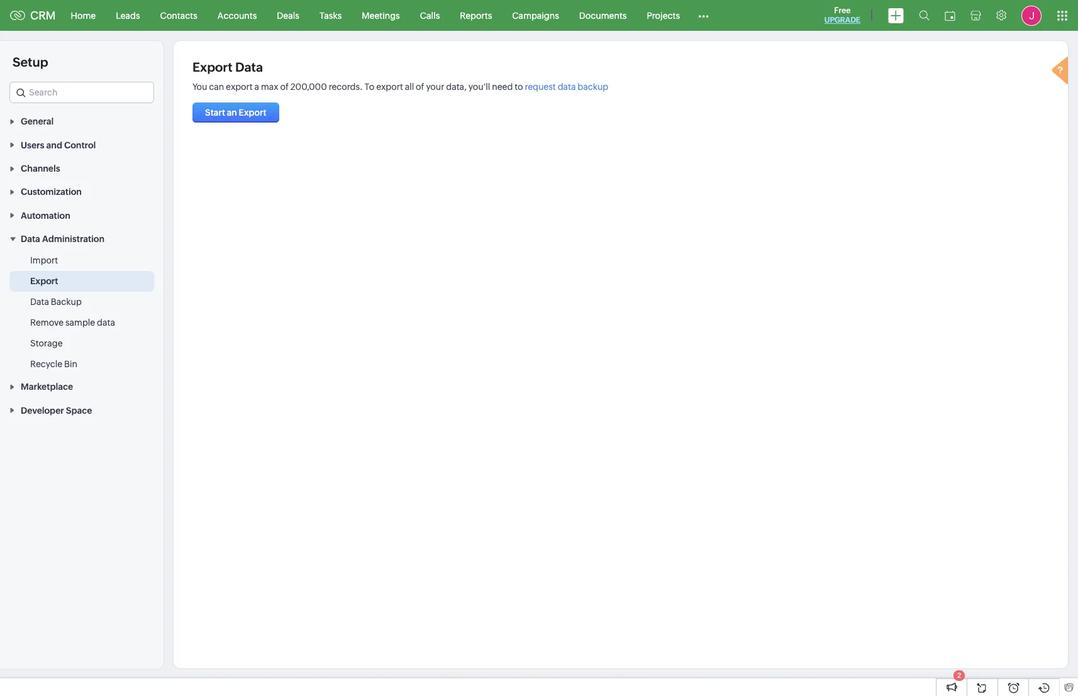 Task type: vqa. For each thing, say whether or not it's contained in the screenshot.
deals 'link'
yes



Task type: locate. For each thing, give the bounding box(es) containing it.
data for data backup
[[30, 297, 49, 307]]

records.
[[329, 82, 363, 92]]

campaigns
[[513, 10, 560, 20]]

0 vertical spatial data
[[558, 82, 576, 92]]

profile image
[[1022, 5, 1042, 25]]

export for export data
[[193, 60, 233, 74]]

1 horizontal spatial export
[[377, 82, 403, 92]]

crm link
[[10, 9, 56, 22]]

2 horizontal spatial export
[[239, 108, 267, 118]]

Other Modules field
[[691, 5, 718, 25]]

projects link
[[637, 0, 691, 31]]

export right an
[[239, 108, 267, 118]]

contacts
[[160, 10, 198, 20]]

data up a
[[235, 60, 263, 74]]

2 vertical spatial export
[[30, 276, 58, 286]]

0 horizontal spatial export
[[30, 276, 58, 286]]

backup
[[578, 82, 609, 92]]

data inside dropdown button
[[21, 234, 40, 244]]

calendar image
[[946, 10, 956, 20]]

channels button
[[0, 157, 164, 180]]

data,
[[446, 82, 467, 92]]

None field
[[9, 82, 154, 103]]

calls link
[[410, 0, 450, 31]]

0 horizontal spatial data
[[97, 318, 115, 328]]

reports
[[460, 10, 492, 20]]

of right max
[[280, 82, 289, 92]]

developer space button
[[0, 399, 164, 422]]

space
[[66, 406, 92, 416]]

free
[[835, 6, 851, 15]]

1 of from the left
[[280, 82, 289, 92]]

1 horizontal spatial of
[[416, 82, 425, 92]]

deals
[[277, 10, 300, 20]]

users and control button
[[0, 133, 164, 157]]

data left backup
[[558, 82, 576, 92]]

meetings link
[[352, 0, 410, 31]]

export
[[193, 60, 233, 74], [239, 108, 267, 118], [30, 276, 58, 286]]

1 vertical spatial data
[[97, 318, 115, 328]]

of right all
[[416, 82, 425, 92]]

developer space
[[21, 406, 92, 416]]

calls
[[420, 10, 440, 20]]

tasks
[[320, 10, 342, 20]]

contacts link
[[150, 0, 208, 31]]

accounts
[[218, 10, 257, 20]]

export down import
[[30, 276, 58, 286]]

users and control
[[21, 140, 96, 150]]

export left all
[[377, 82, 403, 92]]

control
[[64, 140, 96, 150]]

data up import
[[21, 234, 40, 244]]

data
[[235, 60, 263, 74], [21, 234, 40, 244], [30, 297, 49, 307]]

2
[[958, 672, 962, 680]]

export up can
[[193, 60, 233, 74]]

data
[[558, 82, 576, 92], [97, 318, 115, 328]]

customization button
[[0, 180, 164, 204]]

0 vertical spatial export
[[193, 60, 233, 74]]

1 vertical spatial data
[[21, 234, 40, 244]]

2 vertical spatial data
[[30, 297, 49, 307]]

data inside region
[[30, 297, 49, 307]]

developer
[[21, 406, 64, 416]]

customization
[[21, 187, 82, 197]]

general
[[21, 117, 54, 127]]

export link
[[30, 275, 58, 288]]

of
[[280, 82, 289, 92], [416, 82, 425, 92]]

export inside data administration region
[[30, 276, 58, 286]]

you'll
[[469, 82, 491, 92]]

data down export link
[[30, 297, 49, 307]]

start an export button
[[193, 103, 279, 123]]

request data backup link
[[525, 82, 609, 92]]

0 horizontal spatial export
[[226, 82, 253, 92]]

max
[[261, 82, 279, 92]]

administration
[[42, 234, 105, 244]]

storage link
[[30, 337, 63, 350]]

remove sample data
[[30, 318, 115, 328]]

bin
[[64, 359, 77, 370]]

200,000
[[291, 82, 327, 92]]

remove sample data link
[[30, 317, 115, 329]]

you can export a max of 200,000 records. to export all of your data, you'll need to request data backup
[[193, 82, 609, 92]]

upgrade
[[825, 16, 861, 25]]

data for data administration
[[21, 234, 40, 244]]

export left a
[[226, 82, 253, 92]]

setup
[[13, 55, 48, 69]]

recycle bin
[[30, 359, 77, 370]]

0 horizontal spatial of
[[280, 82, 289, 92]]

free upgrade
[[825, 6, 861, 25]]

export
[[226, 82, 253, 92], [377, 82, 403, 92]]

and
[[46, 140, 62, 150]]

1 vertical spatial export
[[239, 108, 267, 118]]

recycle bin link
[[30, 358, 77, 371]]

1 horizontal spatial export
[[193, 60, 233, 74]]

channels
[[21, 164, 60, 174]]

data right sample
[[97, 318, 115, 328]]



Task type: describe. For each thing, give the bounding box(es) containing it.
sample
[[65, 318, 95, 328]]

to
[[365, 82, 375, 92]]

1 export from the left
[[226, 82, 253, 92]]

leads link
[[106, 0, 150, 31]]

data backup
[[30, 297, 82, 307]]

data administration region
[[0, 251, 164, 375]]

data inside region
[[97, 318, 115, 328]]

storage
[[30, 339, 63, 349]]

users
[[21, 140, 44, 150]]

marketplace
[[21, 382, 73, 392]]

reports link
[[450, 0, 503, 31]]

documents
[[580, 10, 627, 20]]

tasks link
[[310, 0, 352, 31]]

backup
[[51, 297, 82, 307]]

marketplace button
[[0, 375, 164, 399]]

deals link
[[267, 0, 310, 31]]

1 horizontal spatial data
[[558, 82, 576, 92]]

data administration button
[[0, 227, 164, 251]]

profile element
[[1015, 0, 1050, 31]]

your
[[426, 82, 445, 92]]

to
[[515, 82, 523, 92]]

2 export from the left
[[377, 82, 403, 92]]

automation
[[21, 211, 70, 221]]

home link
[[61, 0, 106, 31]]

an
[[227, 108, 237, 118]]

start
[[205, 108, 225, 118]]

export inside start an export "button"
[[239, 108, 267, 118]]

general button
[[0, 110, 164, 133]]

meetings
[[362, 10, 400, 20]]

need
[[492, 82, 513, 92]]

search element
[[912, 0, 938, 31]]

accounts link
[[208, 0, 267, 31]]

search image
[[920, 10, 930, 21]]

2 of from the left
[[416, 82, 425, 92]]

import link
[[30, 254, 58, 267]]

home
[[71, 10, 96, 20]]

can
[[209, 82, 224, 92]]

0 vertical spatial data
[[235, 60, 263, 74]]

data backup link
[[30, 296, 82, 308]]

leads
[[116, 10, 140, 20]]

start an export
[[205, 108, 267, 118]]

request
[[525, 82, 556, 92]]

crm
[[30, 9, 56, 22]]

projects
[[647, 10, 681, 20]]

campaigns link
[[503, 0, 570, 31]]

remove
[[30, 318, 64, 328]]

data administration
[[21, 234, 105, 244]]

Search text field
[[10, 82, 154, 103]]

create menu image
[[889, 8, 905, 23]]

help image
[[1050, 55, 1075, 89]]

documents link
[[570, 0, 637, 31]]

automation button
[[0, 204, 164, 227]]

a
[[255, 82, 259, 92]]

recycle
[[30, 359, 62, 370]]

import
[[30, 256, 58, 266]]

all
[[405, 82, 414, 92]]

export data
[[193, 60, 263, 74]]

you
[[193, 82, 207, 92]]

create menu element
[[881, 0, 912, 31]]

export for export
[[30, 276, 58, 286]]



